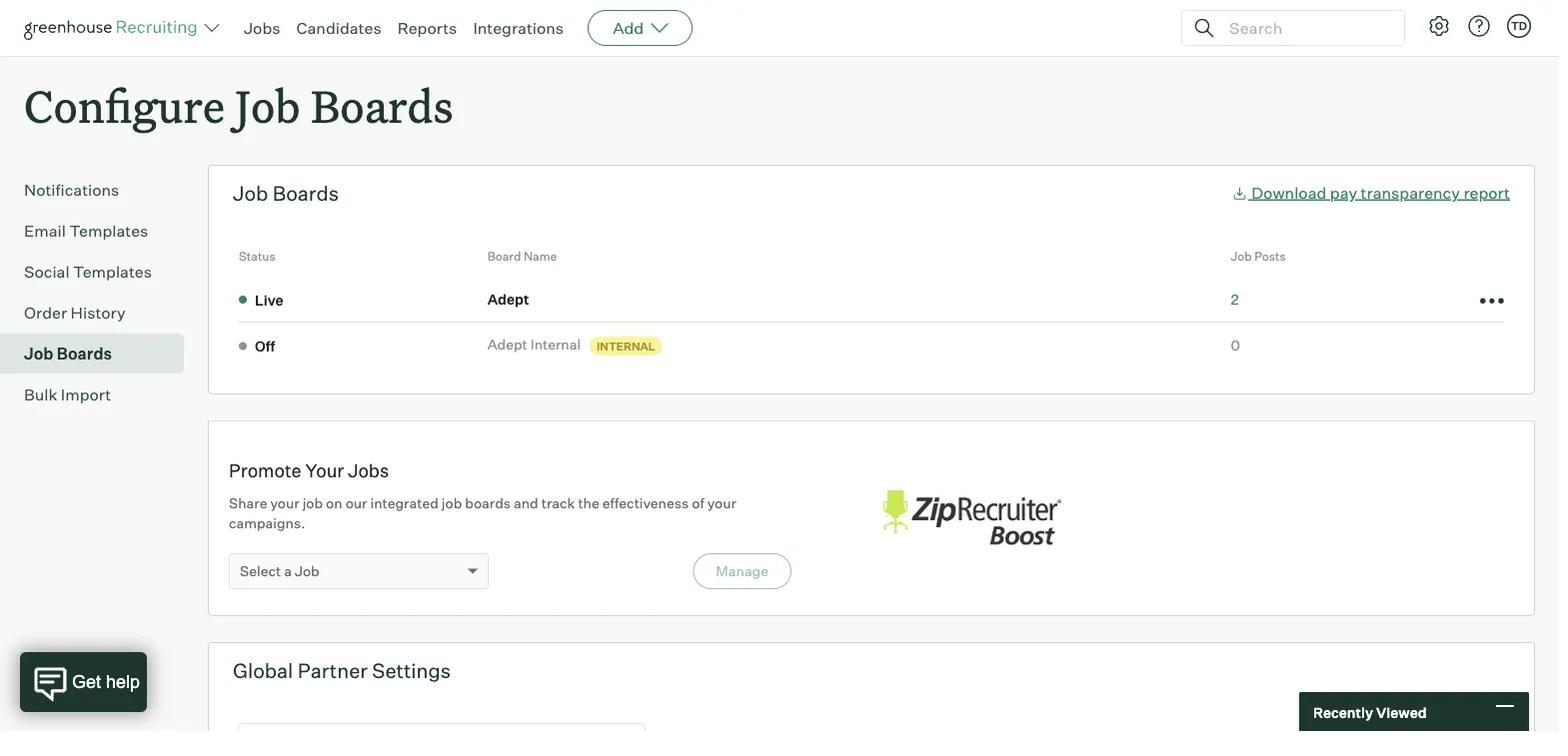 Task type: vqa. For each thing, say whether or not it's contained in the screenshot.
the rightmost Internal
yes



Task type: locate. For each thing, give the bounding box(es) containing it.
job
[[303, 495, 323, 513], [442, 495, 462, 513]]

select
[[240, 563, 281, 581]]

job up status
[[233, 181, 268, 206]]

download pay transparency report link
[[1232, 183, 1511, 203]]

job down jobs link
[[235, 76, 301, 135]]

boards up import
[[57, 344, 112, 364]]

history
[[71, 303, 126, 323]]

0 vertical spatial job boards
[[233, 181, 339, 206]]

jobs left candidates link
[[244, 18, 280, 38]]

of
[[692, 495, 705, 513]]

your right of
[[708, 495, 737, 513]]

jobs up our
[[348, 460, 389, 482]]

internal down adept link
[[531, 336, 581, 353]]

adept down board
[[488, 290, 529, 308]]

boards
[[465, 495, 511, 513]]

boards up status
[[273, 181, 339, 206]]

boards down candidates
[[311, 76, 453, 135]]

posts
[[1255, 249, 1286, 264]]

your up campaigns.
[[270, 495, 300, 513]]

job left boards
[[442, 495, 462, 513]]

job boards link
[[24, 342, 176, 366]]

templates
[[69, 221, 148, 241], [73, 262, 152, 282]]

job
[[235, 76, 301, 135], [233, 181, 268, 206], [1231, 249, 1252, 264], [24, 344, 53, 364], [295, 563, 320, 581]]

job boards up bulk import
[[24, 344, 112, 364]]

social templates
[[24, 262, 152, 282]]

adept down adept link
[[488, 336, 528, 353]]

jobs
[[244, 18, 280, 38], [348, 460, 389, 482]]

0 horizontal spatial job
[[303, 495, 323, 513]]

adept internal
[[488, 336, 581, 353]]

1 adept from the top
[[488, 290, 529, 308]]

internal
[[531, 336, 581, 353], [597, 339, 656, 353]]

partner
[[298, 659, 368, 684]]

td button
[[1504, 10, 1536, 42]]

promote
[[229, 460, 302, 482]]

1 horizontal spatial job boards
[[233, 181, 339, 206]]

configure image
[[1428, 14, 1452, 38]]

2 job from the left
[[442, 495, 462, 513]]

1 vertical spatial jobs
[[348, 460, 389, 482]]

adept for adept internal
[[488, 336, 528, 353]]

download
[[1252, 183, 1327, 203]]

the
[[578, 495, 600, 513]]

effectiveness
[[603, 495, 689, 513]]

recently viewed
[[1314, 704, 1427, 722]]

adept internal link
[[488, 335, 587, 354]]

your
[[305, 460, 344, 482]]

campaigns.
[[229, 515, 305, 533]]

your
[[270, 495, 300, 513], [708, 495, 737, 513]]

recently
[[1314, 704, 1374, 722]]

boards
[[311, 76, 453, 135], [273, 181, 339, 206], [57, 344, 112, 364]]

0 horizontal spatial jobs
[[244, 18, 280, 38]]

0 link
[[1231, 337, 1241, 354]]

adept
[[488, 290, 529, 308], [488, 336, 528, 353]]

0 vertical spatial adept
[[488, 290, 529, 308]]

2 link
[[1231, 290, 1239, 308]]

candidates link
[[296, 18, 382, 38]]

0 horizontal spatial your
[[270, 495, 300, 513]]

templates inside 'link'
[[73, 262, 152, 282]]

1 horizontal spatial jobs
[[348, 460, 389, 482]]

order history link
[[24, 301, 176, 325]]

bulk import link
[[24, 383, 176, 407]]

notifications
[[24, 180, 119, 200]]

0 vertical spatial jobs
[[244, 18, 280, 38]]

1 vertical spatial templates
[[73, 262, 152, 282]]

bulk import
[[24, 385, 111, 405]]

our
[[346, 495, 367, 513]]

import
[[61, 385, 111, 405]]

0 vertical spatial templates
[[69, 221, 148, 241]]

0 vertical spatial boards
[[311, 76, 453, 135]]

job boards
[[233, 181, 339, 206], [24, 344, 112, 364]]

2
[[1231, 290, 1239, 308]]

reports link
[[398, 18, 457, 38]]

pay
[[1331, 183, 1358, 203]]

1 vertical spatial job boards
[[24, 344, 112, 364]]

social
[[24, 262, 70, 282]]

1 horizontal spatial job
[[442, 495, 462, 513]]

2 your from the left
[[708, 495, 737, 513]]

job left on
[[303, 495, 323, 513]]

board name
[[488, 249, 557, 264]]

internal right adept internal link
[[597, 339, 656, 353]]

job boards up status
[[233, 181, 339, 206]]

2 vertical spatial boards
[[57, 344, 112, 364]]

order
[[24, 303, 67, 323]]

1 vertical spatial adept
[[488, 336, 528, 353]]

report
[[1464, 183, 1511, 203]]

configure
[[24, 76, 225, 135]]

1 horizontal spatial your
[[708, 495, 737, 513]]

select a job
[[240, 563, 320, 581]]

1 horizontal spatial internal
[[597, 339, 656, 353]]

bulk
[[24, 385, 57, 405]]

templates up order history link
[[73, 262, 152, 282]]

status
[[239, 249, 276, 264]]

transparency
[[1361, 183, 1461, 203]]

0 horizontal spatial job boards
[[24, 344, 112, 364]]

templates up the "social templates" 'link'
[[69, 221, 148, 241]]

2 adept from the top
[[488, 336, 528, 353]]

0
[[1231, 337, 1241, 354]]

0 horizontal spatial internal
[[531, 336, 581, 353]]

settings
[[372, 659, 451, 684]]



Task type: describe. For each thing, give the bounding box(es) containing it.
promote your jobs
[[229, 460, 389, 482]]

download pay transparency report
[[1252, 183, 1511, 203]]

and
[[514, 495, 539, 513]]

job posts
[[1231, 249, 1286, 264]]

reports
[[398, 18, 457, 38]]

td
[[1512, 19, 1528, 32]]

add button
[[588, 10, 693, 46]]

integrations link
[[473, 18, 564, 38]]

viewed
[[1377, 704, 1427, 722]]

configure job boards
[[24, 76, 453, 135]]

1 your from the left
[[270, 495, 300, 513]]

global
[[233, 659, 293, 684]]

1 job from the left
[[303, 495, 323, 513]]

email templates
[[24, 221, 148, 241]]

greenhouse recruiting image
[[24, 16, 204, 40]]

live
[[255, 291, 284, 309]]

jobs link
[[244, 18, 280, 38]]

zip recruiter image
[[872, 480, 1072, 558]]

board
[[488, 249, 521, 264]]

track
[[542, 495, 575, 513]]

job up the "bulk"
[[24, 344, 53, 364]]

global partner settings
[[233, 659, 451, 684]]

on
[[326, 495, 343, 513]]

1 vertical spatial boards
[[273, 181, 339, 206]]

Search text field
[[1225, 13, 1387, 42]]

td button
[[1508, 14, 1532, 38]]

templates for email templates
[[69, 221, 148, 241]]

job left posts at the right
[[1231, 249, 1252, 264]]

email
[[24, 221, 66, 241]]

adept link
[[488, 290, 535, 309]]

a
[[284, 563, 292, 581]]

order history
[[24, 303, 126, 323]]

email templates link
[[24, 219, 176, 243]]

notifications link
[[24, 178, 176, 202]]

adept for adept
[[488, 290, 529, 308]]

off
[[255, 338, 275, 355]]

social templates link
[[24, 260, 176, 284]]

name
[[524, 249, 557, 264]]

job right a
[[295, 563, 320, 581]]

integrations
[[473, 18, 564, 38]]

share your job on our integrated job boards and track the effectiveness of your campaigns.
[[229, 495, 737, 533]]

Indeed Job Feed Company Email text field
[[239, 725, 645, 733]]

share
[[229, 495, 267, 513]]

candidates
[[296, 18, 382, 38]]

integrated
[[370, 495, 439, 513]]

add
[[613, 18, 644, 38]]

templates for social templates
[[73, 262, 152, 282]]



